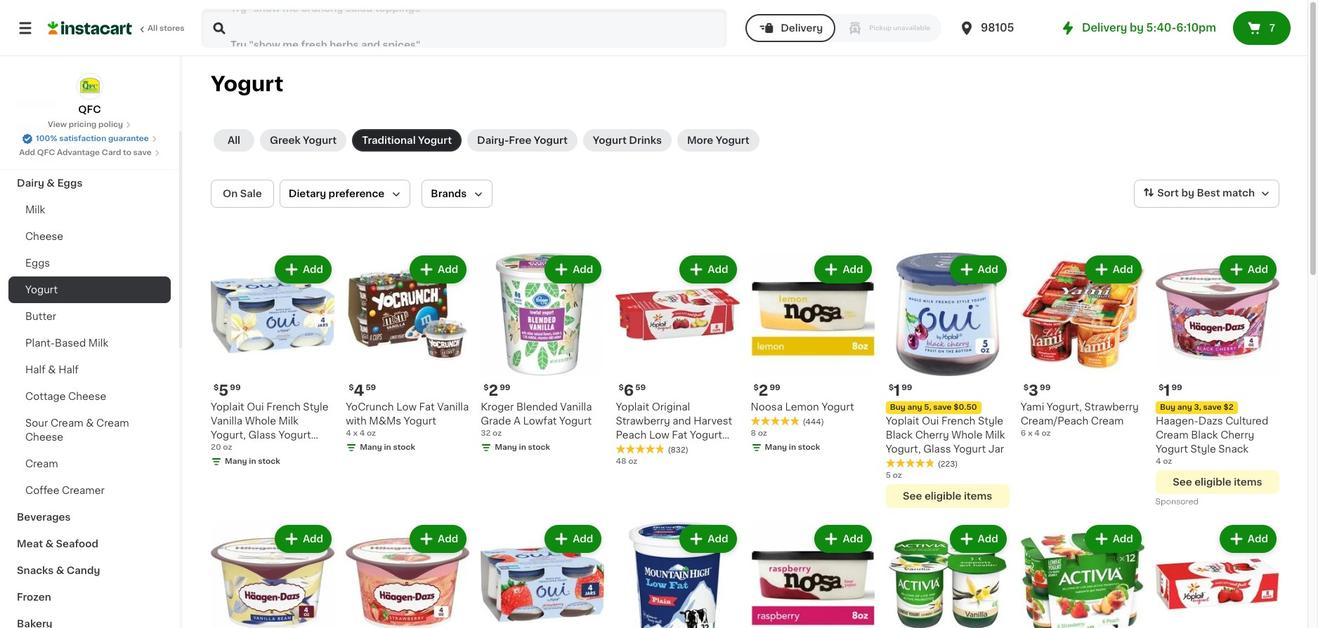 Task type: describe. For each thing, give the bounding box(es) containing it.
& inside sour cream & cream cheese
[[86, 419, 94, 429]]

$ 4 59
[[349, 384, 376, 399]]

yogurt link
[[8, 277, 171, 304]]

beverages link
[[8, 505, 171, 531]]

yogurt, inside yami yogurt, strawberry cream/peach cream 6 x 4 oz
[[1047, 403, 1082, 413]]

milk link
[[8, 197, 171, 223]]

pack
[[679, 445, 703, 455]]

best match
[[1197, 188, 1255, 198]]

lemon
[[785, 403, 819, 413]]

99 for yami yogurt, strawberry cream/peach cream
[[1040, 385, 1051, 392]]

seafood
[[56, 540, 98, 550]]

dietary
[[289, 189, 326, 199]]

0 vertical spatial eggs
[[57, 179, 83, 188]]

milk down dairy
[[25, 205, 45, 215]]

buy any 5, save $0.50
[[890, 404, 977, 412]]

whole inside yoplait oui french style black cherry whole milk yogurt, glass yogurt jar
[[952, 431, 983, 441]]

milk right based
[[88, 339, 108, 349]]

best
[[1197, 188, 1220, 198]]

kroger blended vanilla grade a lowfat yogurt 32 oz
[[481, 403, 592, 438]]

many in stock for 5
[[225, 458, 280, 466]]

snacks & candy link
[[8, 558, 171, 585]]

20
[[211, 444, 221, 452]]

cherry for french
[[915, 431, 949, 441]]

0 horizontal spatial save
[[133, 149, 152, 157]]

$ 2 99 for noosa lemon yogurt
[[754, 384, 781, 399]]

low inside yoplait original strawberry and harvest peach low fat yogurt cups yogurt pack
[[649, 431, 670, 441]]

stock for 4
[[393, 444, 415, 452]]

and
[[673, 417, 691, 427]]

dairy
[[17, 179, 44, 188]]

kroger
[[481, 403, 514, 413]]

5:40-
[[1147, 22, 1177, 33]]

policy
[[98, 121, 123, 129]]

meat & seafood link
[[8, 531, 171, 558]]

yogurt inside kroger blended vanilla grade a lowfat yogurt 32 oz
[[559, 417, 592, 427]]

stock for 5
[[258, 458, 280, 466]]

see for haagen-dazs cultured cream black cherry yogurt style snack
[[1173, 478, 1192, 488]]

product group containing 4
[[346, 253, 470, 457]]

cottage cheese
[[25, 392, 106, 402]]

sale
[[240, 189, 262, 199]]

yocrunch low fat vanilla with m&ms yogurt 4 x 4 oz
[[346, 403, 469, 438]]

snack
[[1219, 445, 1249, 455]]

style inside the haagen-dazs cultured cream black cherry yogurt style snack 4 oz
[[1191, 445, 1216, 455]]

lists link
[[8, 39, 171, 67]]

thanksgiving
[[17, 125, 84, 135]]

oz right 8
[[758, 430, 767, 438]]

delivery for delivery by 5:40-6:10pm
[[1082, 22, 1128, 33]]

(832)
[[668, 447, 689, 455]]

guarantee
[[108, 135, 149, 143]]

on sale button
[[211, 180, 274, 208]]

buy for haagen-dazs cultured cream black cherry yogurt style snack
[[1160, 404, 1176, 412]]

oz inside yocrunch low fat vanilla with m&ms yogurt 4 x 4 oz
[[367, 430, 376, 438]]

cream link
[[8, 451, 171, 478]]

sour
[[25, 419, 48, 429]]

product group containing 3
[[1021, 253, 1145, 440]]

see eligible items button for yoplait oui french style black cherry whole milk yogurt, glass yogurt jar
[[886, 485, 1010, 509]]

2 for noosa lemon yogurt
[[759, 384, 768, 399]]

coffee creamer
[[25, 486, 105, 496]]

view pricing policy
[[48, 121, 123, 129]]

4 inside yami yogurt, strawberry cream/peach cream 6 x 4 oz
[[1035, 430, 1040, 438]]

on
[[223, 189, 238, 199]]

cheese inside sour cream & cream cheese
[[25, 433, 63, 443]]

see for yoplait oui french style black cherry whole milk yogurt, glass yogurt jar
[[903, 492, 922, 502]]

jar
[[989, 445, 1004, 455]]

all stores
[[148, 25, 185, 32]]

add qfc advantage card to save
[[19, 149, 152, 157]]

99 for buy any 5, save $0.50
[[902, 385, 913, 392]]

oz inside kroger blended vanilla grade a lowfat yogurt 32 oz
[[493, 430, 502, 438]]

5,
[[924, 404, 932, 412]]

candy
[[67, 566, 100, 576]]

1 vertical spatial 5
[[886, 472, 891, 480]]

eligible for yoplait oui french style black cherry whole milk yogurt, glass yogurt jar
[[925, 492, 962, 502]]

dairy-free yogurt
[[477, 136, 568, 145]]

1 half from the left
[[25, 365, 46, 375]]

buy for yoplait oui french style black cherry whole milk yogurt, glass yogurt jar
[[890, 404, 906, 412]]

a
[[514, 417, 521, 427]]

traditional yogurt
[[362, 136, 452, 145]]

traditional
[[362, 136, 416, 145]]

stock for 2
[[528, 444, 550, 452]]

view
[[48, 121, 67, 129]]

8 oz
[[751, 430, 767, 438]]

48
[[616, 458, 627, 466]]

100% satisfaction guarantee
[[36, 135, 149, 143]]

oz right 20
[[223, 444, 232, 452]]

milk inside yoplait oui french style black cherry whole milk yogurt, glass yogurt jar
[[985, 431, 1005, 441]]

cheese link
[[8, 223, 171, 250]]

on sale
[[223, 189, 262, 199]]

low inside yocrunch low fat vanilla with m&ms yogurt 4 x 4 oz
[[396, 403, 417, 413]]

dairy & eggs
[[17, 179, 83, 188]]

whole inside yoplait oui french style vanilla whole milk yogurt, glass yogurt jars
[[245, 417, 276, 427]]

Best match Sort by field
[[1134, 180, 1280, 208]]

dairy & eggs link
[[8, 170, 171, 197]]

$0.50
[[954, 404, 977, 412]]

$ for kroger blended vanilla grade a lowfat yogurt
[[484, 385, 489, 392]]

3,
[[1194, 404, 1202, 412]]

$ 5 99
[[214, 384, 241, 399]]

recipes link
[[8, 90, 171, 117]]

6 inside yami yogurt, strawberry cream/peach cream 6 x 4 oz
[[1021, 430, 1026, 438]]

items for haagen-dazs cultured cream black cherry yogurt style snack
[[1234, 478, 1263, 488]]

1 for yoplait oui french style black cherry whole milk yogurt, glass yogurt jar
[[894, 384, 900, 399]]

yoplait for 5
[[211, 403, 244, 413]]

in for 2
[[519, 444, 526, 452]]

dazs
[[1199, 417, 1223, 427]]

all for all stores
[[148, 25, 158, 32]]

oui for buy any 5, save $0.50
[[922, 417, 939, 427]]

cream up coffee
[[25, 460, 58, 469]]

oz right 48
[[628, 458, 638, 466]]

haagen-
[[1156, 417, 1199, 427]]

milk inside yoplait oui french style vanilla whole milk yogurt, glass yogurt jars
[[279, 417, 299, 427]]

yami
[[1021, 403, 1045, 413]]

cottage cheese link
[[8, 384, 171, 410]]

59 for 6
[[635, 385, 646, 392]]

peach
[[616, 431, 647, 441]]

brands
[[431, 189, 467, 199]]

$ 2 99 for kroger blended vanilla grade a lowfat yogurt
[[484, 384, 511, 399]]

to
[[123, 149, 131, 157]]

greek
[[270, 136, 301, 145]]

qfc logo image
[[76, 73, 103, 100]]

delivery for delivery
[[781, 23, 823, 33]]

see eligible items button for haagen-dazs cultured cream black cherry yogurt style snack
[[1156, 471, 1280, 495]]

yoplait inside yoplait oui french style black cherry whole milk yogurt, glass yogurt jar
[[886, 417, 919, 427]]

product group containing 6
[[616, 253, 740, 468]]

meat
[[17, 540, 43, 550]]

creamer
[[62, 486, 105, 496]]

qfc inside qfc link
[[78, 105, 101, 115]]

with
[[346, 417, 367, 427]]

buy any 3, save $2
[[1160, 404, 1234, 412]]

instacart logo image
[[48, 20, 132, 37]]

see eligible items for yoplait oui french style black cherry whole milk yogurt, glass yogurt jar
[[903, 492, 993, 502]]

thanksgiving link
[[8, 117, 171, 143]]

any for yoplait oui french style black cherry whole milk yogurt, glass yogurt jar
[[908, 404, 922, 412]]

all stores link
[[48, 8, 186, 48]]

frozen
[[17, 593, 51, 603]]

99 for kroger blended vanilla grade a lowfat yogurt
[[500, 385, 511, 392]]

yogurt, inside yoplait oui french style vanilla whole milk yogurt, glass yogurt jars
[[211, 431, 246, 441]]

dairy-free yogurt link
[[467, 129, 578, 152]]

98105 button
[[959, 8, 1043, 48]]

qfc inside add qfc advantage card to save link
[[37, 149, 55, 157]]

add qfc advantage card to save link
[[19, 148, 160, 159]]

french for buy any 5, save $0.50
[[942, 417, 976, 427]]

yogurt drinks link
[[583, 129, 672, 152]]

vanilla inside kroger blended vanilla grade a lowfat yogurt 32 oz
[[560, 403, 592, 413]]

cream inside yami yogurt, strawberry cream/peach cream 6 x 4 oz
[[1091, 417, 1124, 427]]

(444)
[[803, 419, 824, 427]]

based
[[55, 339, 86, 349]]

98105
[[981, 22, 1014, 33]]

by for delivery
[[1130, 22, 1144, 33]]

0 vertical spatial 6
[[624, 384, 634, 399]]

100%
[[36, 135, 57, 143]]

match
[[1223, 188, 1255, 198]]

fat inside yocrunch low fat vanilla with m&ms yogurt 4 x 4 oz
[[419, 403, 435, 413]]

vanilla inside yoplait oui french style vanilla whole milk yogurt, glass yogurt jars
[[211, 417, 243, 427]]

cups
[[616, 445, 642, 455]]

many in stock for 2
[[495, 444, 550, 452]]



Task type: locate. For each thing, give the bounding box(es) containing it.
oz down cream/peach
[[1042, 430, 1051, 438]]

2 vertical spatial style
[[1191, 445, 1216, 455]]

99 up 'buy any 3, save $2'
[[1172, 385, 1183, 392]]

1 horizontal spatial see eligible items button
[[1156, 471, 1280, 495]]

harvest
[[694, 417, 732, 427]]

oui for 5
[[247, 403, 264, 413]]

stock down lowfat
[[528, 444, 550, 452]]

0 horizontal spatial by
[[1130, 22, 1144, 33]]

1 2 from the left
[[489, 384, 498, 399]]

1 horizontal spatial eligible
[[1195, 478, 1232, 488]]

by inside best match sort by field
[[1182, 188, 1195, 198]]

butter
[[25, 312, 56, 322]]

$ up 20
[[214, 385, 219, 392]]

see eligible items button down (223)
[[886, 485, 1010, 509]]

french inside yoplait oui french style black cherry whole milk yogurt, glass yogurt jar
[[942, 417, 976, 427]]

vanilla left kroger
[[437, 403, 469, 413]]

$ 2 99 up kroger
[[484, 384, 511, 399]]

see eligible items for haagen-dazs cultured cream black cherry yogurt style snack
[[1173, 478, 1263, 488]]

yogurt inside "link"
[[303, 136, 337, 145]]

$ 2 99 up noosa
[[754, 384, 781, 399]]

8
[[751, 430, 756, 438]]

0 vertical spatial style
[[303, 403, 329, 413]]

many in stock for 4
[[360, 444, 415, 452]]

1 horizontal spatial cherry
[[1221, 431, 1255, 441]]

$ up haagen-
[[1159, 385, 1164, 392]]

0 vertical spatial oui
[[247, 403, 264, 413]]

yogurt, up 20 oz
[[211, 431, 246, 441]]

eligible for haagen-dazs cultured cream black cherry yogurt style snack
[[1195, 478, 1232, 488]]

1 vertical spatial oui
[[922, 417, 939, 427]]

4 $ from the left
[[619, 385, 624, 392]]

0 horizontal spatial $ 1 99
[[889, 384, 913, 399]]

yogurt
[[211, 74, 283, 94], [303, 136, 337, 145], [418, 136, 452, 145], [534, 136, 568, 145], [593, 136, 627, 145], [716, 136, 750, 145], [25, 285, 58, 295], [822, 403, 854, 413], [404, 417, 436, 427], [559, 417, 592, 427], [279, 431, 311, 441], [690, 431, 722, 441], [644, 445, 677, 455], [954, 445, 986, 455], [1156, 445, 1188, 455]]

2 horizontal spatial style
[[1191, 445, 1216, 455]]

$ for yocrunch low fat vanilla with m&ms yogurt
[[349, 385, 354, 392]]

low up (832)
[[649, 431, 670, 441]]

many in stock down a
[[495, 444, 550, 452]]

style up jar
[[978, 417, 1004, 427]]

1 horizontal spatial eggs
[[57, 179, 83, 188]]

2 $ 1 99 from the left
[[1159, 384, 1183, 399]]

cheese up the eggs 'link'
[[25, 232, 63, 242]]

jars
[[211, 445, 232, 455]]

strawberry up the peach
[[616, 417, 670, 427]]

48 oz
[[616, 458, 638, 466]]

yoplait down $ 6 59
[[616, 403, 649, 413]]

0 horizontal spatial vanilla
[[211, 417, 243, 427]]

low up m&ms
[[396, 403, 417, 413]]

qfc link
[[76, 73, 103, 117]]

2 for kroger blended vanilla grade a lowfat yogurt
[[489, 384, 498, 399]]

glass
[[248, 431, 276, 441], [924, 445, 951, 455]]

meat & seafood
[[17, 540, 98, 550]]

cheese
[[25, 232, 63, 242], [68, 392, 106, 402], [25, 433, 63, 443]]

oz inside yami yogurt, strawberry cream/peach cream 6 x 4 oz
[[1042, 430, 1051, 438]]

4 inside the haagen-dazs cultured cream black cherry yogurt style snack 4 oz
[[1156, 458, 1161, 466]]

any left 3,
[[1178, 404, 1192, 412]]

many for 2
[[495, 444, 517, 452]]

0 vertical spatial all
[[148, 25, 158, 32]]

strawberry for yogurt,
[[1085, 403, 1139, 413]]

style inside yoplait oui french style black cherry whole milk yogurt, glass yogurt jar
[[978, 417, 1004, 427]]

1 horizontal spatial 2
[[759, 384, 768, 399]]

$ 1 99 for haagen-dazs cultured cream black cherry yogurt style snack
[[1159, 384, 1183, 399]]

save
[[133, 149, 152, 157], [933, 404, 952, 412], [1204, 404, 1222, 412]]

1 vertical spatial qfc
[[37, 149, 55, 157]]

stores
[[159, 25, 185, 32]]

by left 5:40-
[[1130, 22, 1144, 33]]

0 horizontal spatial 5
[[219, 384, 229, 399]]

advantage
[[57, 149, 100, 157]]

1 horizontal spatial style
[[978, 417, 1004, 427]]

items down snack
[[1234, 478, 1263, 488]]

0 horizontal spatial black
[[886, 431, 913, 441]]

produce
[[17, 152, 60, 162]]

1 horizontal spatial qfc
[[78, 105, 101, 115]]

$ inside $ 5 99
[[214, 385, 219, 392]]

1 horizontal spatial see
[[1173, 478, 1192, 488]]

1 vertical spatial low
[[649, 431, 670, 441]]

99 inside $ 3 99
[[1040, 385, 1051, 392]]

2 $ 2 99 from the left
[[754, 384, 781, 399]]

black inside yoplait oui french style black cherry whole milk yogurt, glass yogurt jar
[[886, 431, 913, 441]]

2 horizontal spatial vanilla
[[560, 403, 592, 413]]

milk left with
[[279, 417, 299, 427]]

french inside yoplait oui french style vanilla whole milk yogurt, glass yogurt jars
[[267, 403, 301, 413]]

6 up the peach
[[624, 384, 634, 399]]

& for seafood
[[45, 540, 53, 550]]

cream down cottage cheese
[[51, 419, 83, 429]]

card
[[102, 149, 121, 157]]

glass inside yoplait oui french style black cherry whole milk yogurt, glass yogurt jar
[[924, 445, 951, 455]]

vanilla right blended
[[560, 403, 592, 413]]

coffee
[[25, 486, 59, 496]]

0 vertical spatial by
[[1130, 22, 1144, 33]]

by inside the delivery by 5:40-6:10pm 'link'
[[1130, 22, 1144, 33]]

2 vertical spatial yogurt,
[[886, 445, 921, 455]]

0 vertical spatial see eligible items
[[1173, 478, 1263, 488]]

0 horizontal spatial fat
[[419, 403, 435, 413]]

1 vertical spatial see
[[903, 492, 922, 502]]

1 horizontal spatial strawberry
[[1085, 403, 1139, 413]]

see up sponsored badge image
[[1173, 478, 1192, 488]]

yogurt, inside yoplait oui french style black cherry whole milk yogurt, glass yogurt jar
[[886, 445, 921, 455]]

style for buy any 5, save $0.50
[[978, 417, 1004, 427]]

2 up kroger
[[489, 384, 498, 399]]

oui inside yoplait oui french style black cherry whole milk yogurt, glass yogurt jar
[[922, 417, 939, 427]]

oz down yoplait oui french style black cherry whole milk yogurt, glass yogurt jar
[[893, 472, 902, 480]]

4 99 from the left
[[902, 385, 913, 392]]

many down grade
[[495, 444, 517, 452]]

0 vertical spatial 5
[[219, 384, 229, 399]]

1 horizontal spatial delivery
[[1082, 22, 1128, 33]]

100% satisfaction guarantee button
[[22, 131, 157, 145]]

oui inside yoplait oui french style vanilla whole milk yogurt, glass yogurt jars
[[247, 403, 264, 413]]

eggs up butter
[[25, 259, 50, 268]]

original
[[652, 403, 690, 413]]

$ inside $ 4 59
[[349, 385, 354, 392]]

sort by
[[1158, 188, 1195, 198]]

oz inside the haagen-dazs cultured cream black cherry yogurt style snack 4 oz
[[1163, 458, 1172, 466]]

1 black from the left
[[886, 431, 913, 441]]

59
[[366, 385, 376, 392], [635, 385, 646, 392]]

2 59 from the left
[[635, 385, 646, 392]]

oz right 32
[[493, 430, 502, 438]]

black for haagen-
[[1191, 431, 1218, 441]]

by
[[1130, 22, 1144, 33], [1182, 188, 1195, 198]]

all inside 'link'
[[148, 25, 158, 32]]

view pricing policy link
[[48, 119, 131, 131]]

see eligible items button down snack
[[1156, 471, 1280, 495]]

fat right yocrunch
[[419, 403, 435, 413]]

style down the dazs
[[1191, 445, 1216, 455]]

1 horizontal spatial low
[[649, 431, 670, 441]]

0 horizontal spatial 59
[[366, 385, 376, 392]]

in for 5
[[249, 458, 256, 466]]

$2
[[1224, 404, 1234, 412]]

7 $ from the left
[[1024, 385, 1029, 392]]

milk up jar
[[985, 431, 1005, 441]]

black down the dazs
[[1191, 431, 1218, 441]]

0 vertical spatial french
[[267, 403, 301, 413]]

see down yoplait oui french style black cherry whole milk yogurt, glass yogurt jar
[[903, 492, 922, 502]]

m&ms
[[369, 417, 401, 427]]

qfc up view pricing policy link
[[78, 105, 101, 115]]

in for 4
[[384, 444, 391, 452]]

1 $ from the left
[[214, 385, 219, 392]]

cultured
[[1226, 417, 1269, 427]]

delivery inside 'link'
[[1082, 22, 1128, 33]]

0 vertical spatial strawberry
[[1085, 403, 1139, 413]]

1 for haagen-dazs cultured cream black cherry yogurt style snack
[[1164, 384, 1170, 399]]

1 cherry from the left
[[915, 431, 949, 441]]

99 up noosa
[[770, 385, 781, 392]]

0 horizontal spatial see
[[903, 492, 922, 502]]

59 up yocrunch
[[366, 385, 376, 392]]

2 buy from the left
[[1160, 404, 1176, 412]]

brands button
[[422, 180, 493, 208]]

& for candy
[[56, 566, 64, 576]]

eggs down advantage
[[57, 179, 83, 188]]

$ inside $ 6 59
[[619, 385, 624, 392]]

style inside yoplait oui french style vanilla whole milk yogurt, glass yogurt jars
[[303, 403, 329, 413]]

0 horizontal spatial whole
[[245, 417, 276, 427]]

cherry inside yoplait oui french style black cherry whole milk yogurt, glass yogurt jar
[[915, 431, 949, 441]]

99 up kroger
[[500, 385, 511, 392]]

1 1 from the left
[[894, 384, 900, 399]]

items for yoplait oui french style black cherry whole milk yogurt, glass yogurt jar
[[964, 492, 993, 502]]

half & half
[[25, 365, 79, 375]]

1 horizontal spatial all
[[228, 136, 240, 145]]

0 horizontal spatial $ 2 99
[[484, 384, 511, 399]]

1 $ 2 99 from the left
[[484, 384, 511, 399]]

all link
[[214, 129, 254, 152]]

0 horizontal spatial delivery
[[781, 23, 823, 33]]

1 vertical spatial whole
[[952, 431, 983, 441]]

0 horizontal spatial half
[[25, 365, 46, 375]]

product group
[[211, 253, 335, 471], [346, 253, 470, 457], [481, 253, 605, 457], [616, 253, 740, 468], [751, 253, 875, 457], [886, 253, 1010, 509], [1021, 253, 1145, 440], [1156, 253, 1280, 510], [211, 523, 335, 629], [346, 523, 470, 629], [481, 523, 605, 629], [616, 523, 740, 629], [751, 523, 875, 629], [886, 523, 1010, 629], [1021, 523, 1145, 629], [1156, 523, 1280, 629]]

save right "5,"
[[933, 404, 952, 412]]

$ up the peach
[[619, 385, 624, 392]]

1 horizontal spatial black
[[1191, 431, 1218, 441]]

1 horizontal spatial save
[[933, 404, 952, 412]]

whole
[[245, 417, 276, 427], [952, 431, 983, 441]]

59 inside $ 6 59
[[635, 385, 646, 392]]

x
[[353, 430, 358, 438], [1028, 430, 1033, 438]]

$ for buy any 3, save $2
[[1159, 385, 1164, 392]]

& right dairy
[[47, 179, 55, 188]]

cherry
[[915, 431, 949, 441], [1221, 431, 1255, 441]]

yoplait original strawberry and harvest peach low fat yogurt cups yogurt pack
[[616, 403, 732, 455]]

dietary preference button
[[280, 180, 411, 208]]

4
[[354, 384, 364, 399], [346, 430, 351, 438], [360, 430, 365, 438], [1035, 430, 1040, 438], [1156, 458, 1161, 466]]

1 vertical spatial 6
[[1021, 430, 1026, 438]]

1 horizontal spatial whole
[[952, 431, 983, 441]]

& up cottage
[[48, 365, 56, 375]]

haagen-dazs cultured cream black cherry yogurt style snack 4 oz
[[1156, 417, 1269, 466]]

all left greek
[[228, 136, 240, 145]]

1 any from the left
[[908, 404, 922, 412]]

delivery inside button
[[781, 23, 823, 33]]

cream right cream/peach
[[1091, 417, 1124, 427]]

see eligible items down (223)
[[903, 492, 993, 502]]

99 up yoplait oui french style vanilla whole milk yogurt, glass yogurt jars
[[230, 385, 241, 392]]

0 vertical spatial whole
[[245, 417, 276, 427]]

fat
[[419, 403, 435, 413], [672, 431, 688, 441]]

1 horizontal spatial vanilla
[[437, 403, 469, 413]]

1 horizontal spatial $ 2 99
[[754, 384, 781, 399]]

cherry inside the haagen-dazs cultured cream black cherry yogurt style snack 4 oz
[[1221, 431, 1255, 441]]

32
[[481, 430, 491, 438]]

many in stock
[[360, 444, 415, 452], [495, 444, 550, 452], [765, 444, 820, 452], [225, 458, 280, 466]]

many
[[360, 444, 382, 452], [495, 444, 517, 452], [765, 444, 787, 452], [225, 458, 247, 466]]

8 $ from the left
[[1159, 385, 1164, 392]]

1 vertical spatial by
[[1182, 188, 1195, 198]]

1 horizontal spatial by
[[1182, 188, 1195, 198]]

lists
[[39, 48, 64, 58]]

stock down yocrunch low fat vanilla with m&ms yogurt 4 x 4 oz
[[393, 444, 415, 452]]

eligible down (223)
[[925, 492, 962, 502]]

yogurt drinks
[[593, 136, 662, 145]]

save up the dazs
[[1204, 404, 1222, 412]]

2 up noosa
[[759, 384, 768, 399]]

1 vertical spatial strawberry
[[616, 417, 670, 427]]

black inside the haagen-dazs cultured cream black cherry yogurt style snack 4 oz
[[1191, 431, 1218, 441]]

1 horizontal spatial any
[[1178, 404, 1192, 412]]

& left candy
[[56, 566, 64, 576]]

$ for noosa lemon yogurt
[[754, 385, 759, 392]]

$ for buy any 5, save $0.50
[[889, 385, 894, 392]]

$ 1 99 for yoplait oui french style black cherry whole milk yogurt, glass yogurt jar
[[889, 384, 913, 399]]

fat down and
[[672, 431, 688, 441]]

1 vertical spatial eggs
[[25, 259, 50, 268]]

by for sort
[[1182, 188, 1195, 198]]

1 vertical spatial see eligible items
[[903, 492, 993, 502]]

1 horizontal spatial fat
[[672, 431, 688, 441]]

save for yoplait oui french style black cherry whole milk yogurt, glass yogurt jar
[[933, 404, 952, 412]]

6 $ from the left
[[889, 385, 894, 392]]

99 for buy any 3, save $2
[[1172, 385, 1183, 392]]

99 up the buy any 5, save $0.50 on the bottom right of page
[[902, 385, 913, 392]]

buy left "5,"
[[890, 404, 906, 412]]

many down m&ms
[[360, 444, 382, 452]]

1 horizontal spatial yoplait
[[616, 403, 649, 413]]

fat inside yoplait original strawberry and harvest peach low fat yogurt cups yogurt pack
[[672, 431, 688, 441]]

cream/peach
[[1021, 417, 1089, 427]]

2 horizontal spatial save
[[1204, 404, 1222, 412]]

glass inside yoplait oui french style vanilla whole milk yogurt, glass yogurt jars
[[248, 431, 276, 441]]

3 99 from the left
[[770, 385, 781, 392]]

vanilla
[[437, 403, 469, 413], [560, 403, 592, 413], [211, 417, 243, 427]]

0 horizontal spatial x
[[353, 430, 358, 438]]

1 99 from the left
[[230, 385, 241, 392]]

in down lemon
[[789, 444, 796, 452]]

$ for yoplait original strawberry and harvest peach low fat yogurt cups yogurt pack
[[619, 385, 624, 392]]

1 horizontal spatial french
[[942, 417, 976, 427]]

eggs link
[[8, 250, 171, 277]]

many for 5
[[225, 458, 247, 466]]

0 vertical spatial cheese
[[25, 232, 63, 242]]

&
[[47, 179, 55, 188], [48, 365, 56, 375], [86, 419, 94, 429], [45, 540, 53, 550], [56, 566, 64, 576]]

cheese down half & half link
[[68, 392, 106, 402]]

1 horizontal spatial $ 1 99
[[1159, 384, 1183, 399]]

2 black from the left
[[1191, 431, 1218, 441]]

$ up kroger
[[484, 385, 489, 392]]

oz down haagen-
[[1163, 458, 1172, 466]]

x inside yami yogurt, strawberry cream/peach cream 6 x 4 oz
[[1028, 430, 1033, 438]]

strawberry inside yoplait original strawberry and harvest peach low fat yogurt cups yogurt pack
[[616, 417, 670, 427]]

5 $ from the left
[[754, 385, 759, 392]]

5 down yoplait oui french style black cherry whole milk yogurt, glass yogurt jar
[[886, 472, 891, 480]]

strawberry
[[1085, 403, 1139, 413], [616, 417, 670, 427]]

1 horizontal spatial see eligible items
[[1173, 478, 1263, 488]]

0 horizontal spatial yogurt,
[[211, 431, 246, 441]]

1 vertical spatial all
[[228, 136, 240, 145]]

qfc
[[78, 105, 101, 115], [37, 149, 55, 157]]

1 horizontal spatial 1
[[1164, 384, 1170, 399]]

snacks
[[17, 566, 54, 576]]

6 99 from the left
[[1172, 385, 1183, 392]]

yoplait inside yoplait original strawberry and harvest peach low fat yogurt cups yogurt pack
[[616, 403, 649, 413]]

5 99 from the left
[[1040, 385, 1051, 392]]

0 vertical spatial low
[[396, 403, 417, 413]]

59 inside $ 4 59
[[366, 385, 376, 392]]

1 horizontal spatial yogurt,
[[886, 445, 921, 455]]

sponsored badge image
[[1156, 499, 1198, 507]]

2 cherry from the left
[[1221, 431, 1255, 441]]

cream inside the haagen-dazs cultured cream black cherry yogurt style snack 4 oz
[[1156, 431, 1189, 441]]

2 2 from the left
[[759, 384, 768, 399]]

yogurt inside yoplait oui french style black cherry whole milk yogurt, glass yogurt jar
[[954, 445, 986, 455]]

cream down cottage cheese link
[[96, 419, 129, 429]]

$ inside $ 3 99
[[1024, 385, 1029, 392]]

6
[[624, 384, 634, 399], [1021, 430, 1026, 438]]

0 horizontal spatial cherry
[[915, 431, 949, 441]]

0 horizontal spatial all
[[148, 25, 158, 32]]

$ up yami
[[1024, 385, 1029, 392]]

cheese inside cottage cheese link
[[68, 392, 106, 402]]

1 buy from the left
[[890, 404, 906, 412]]

1 vertical spatial cheese
[[68, 392, 106, 402]]

style for 5
[[303, 403, 329, 413]]

butter link
[[8, 304, 171, 330]]

2 horizontal spatial yoplait
[[886, 417, 919, 427]]

strawberry for original
[[616, 417, 670, 427]]

2 $ from the left
[[349, 385, 354, 392]]

plant-based milk
[[25, 339, 108, 349]]

2 vertical spatial cheese
[[25, 433, 63, 443]]

2 99 from the left
[[500, 385, 511, 392]]

0 horizontal spatial any
[[908, 404, 922, 412]]

0 horizontal spatial yoplait
[[211, 403, 244, 413]]

2 1 from the left
[[1164, 384, 1170, 399]]

2 horizontal spatial yogurt,
[[1047, 403, 1082, 413]]

items down jar
[[964, 492, 993, 502]]

7 button
[[1233, 11, 1291, 45]]

$ 1 99 up 'buy any 3, save $2'
[[1159, 384, 1183, 399]]

many for 4
[[360, 444, 382, 452]]

& for eggs
[[47, 179, 55, 188]]

free
[[509, 136, 532, 145]]

0 vertical spatial see
[[1173, 478, 1192, 488]]

99 right 3
[[1040, 385, 1051, 392]]

2 any from the left
[[1178, 404, 1192, 412]]

$ for yami yogurt, strawberry cream/peach cream
[[1024, 385, 1029, 392]]

1 $ 1 99 from the left
[[889, 384, 913, 399]]

half down plant-based milk
[[58, 365, 79, 375]]

99 for yoplait oui french style vanilla whole milk yogurt, glass yogurt jars
[[230, 385, 241, 392]]

any for haagen-dazs cultured cream black cherry yogurt style snack
[[1178, 404, 1192, 412]]

1 vertical spatial items
[[964, 492, 993, 502]]

1 horizontal spatial oui
[[922, 417, 939, 427]]

0 vertical spatial qfc
[[78, 105, 101, 115]]

x inside yocrunch low fat vanilla with m&ms yogurt 4 x 4 oz
[[353, 430, 358, 438]]

x down yami
[[1028, 430, 1033, 438]]

cream down haagen-
[[1156, 431, 1189, 441]]

strawberry inside yami yogurt, strawberry cream/peach cream 6 x 4 oz
[[1085, 403, 1139, 413]]

in down a
[[519, 444, 526, 452]]

half down 'plant-' on the left bottom
[[25, 365, 46, 375]]

french for 5
[[267, 403, 301, 413]]

stock
[[393, 444, 415, 452], [528, 444, 550, 452], [798, 444, 820, 452], [258, 458, 280, 466]]

0 horizontal spatial low
[[396, 403, 417, 413]]

3 $ from the left
[[484, 385, 489, 392]]

0 horizontal spatial glass
[[248, 431, 276, 441]]

yoplait inside yoplait oui french style vanilla whole milk yogurt, glass yogurt jars
[[211, 403, 244, 413]]

see eligible items down snack
[[1173, 478, 1263, 488]]

0 horizontal spatial 1
[[894, 384, 900, 399]]

6 down yami
[[1021, 430, 1026, 438]]

yogurt inside the haagen-dazs cultured cream black cherry yogurt style snack 4 oz
[[1156, 445, 1188, 455]]

6:10pm
[[1177, 22, 1217, 33]]

1 vertical spatial glass
[[924, 445, 951, 455]]

0 horizontal spatial see eligible items button
[[886, 485, 1010, 509]]

99 inside $ 5 99
[[230, 385, 241, 392]]

0 horizontal spatial 6
[[624, 384, 634, 399]]

service type group
[[746, 14, 942, 42]]

product group containing 5
[[211, 253, 335, 471]]

2 half from the left
[[58, 365, 79, 375]]

all left stores
[[148, 25, 158, 32]]

0 vertical spatial yogurt,
[[1047, 403, 1082, 413]]

cheese down sour
[[25, 433, 63, 443]]

many in stock down jars
[[225, 458, 280, 466]]

$ up the buy any 5, save $0.50 on the bottom right of page
[[889, 385, 894, 392]]

eggs inside 'link'
[[25, 259, 50, 268]]

yogurt,
[[1047, 403, 1082, 413], [211, 431, 246, 441], [886, 445, 921, 455]]

1 vertical spatial yogurt,
[[211, 431, 246, 441]]

style left yocrunch
[[303, 403, 329, 413]]

1 horizontal spatial half
[[58, 365, 79, 375]]

0 vertical spatial glass
[[248, 431, 276, 441]]

0 horizontal spatial oui
[[247, 403, 264, 413]]

stock down (444)
[[798, 444, 820, 452]]

1 59 from the left
[[366, 385, 376, 392]]

$ 3 99
[[1024, 384, 1051, 399]]

1 horizontal spatial 5
[[886, 472, 891, 480]]

buy up haagen-
[[1160, 404, 1176, 412]]

by right 'sort'
[[1182, 188, 1195, 198]]

1 vertical spatial style
[[978, 417, 1004, 427]]

$ up noosa
[[754, 385, 759, 392]]

all for all
[[228, 136, 240, 145]]

qfc down 100%
[[37, 149, 55, 157]]

cottage
[[25, 392, 66, 402]]

$ up yocrunch
[[349, 385, 354, 392]]

black for yoplait
[[886, 431, 913, 441]]

0 horizontal spatial french
[[267, 403, 301, 413]]

eligible down snack
[[1195, 478, 1232, 488]]

0 vertical spatial fat
[[419, 403, 435, 413]]

vanilla inside yocrunch low fat vanilla with m&ms yogurt 4 x 4 oz
[[437, 403, 469, 413]]

None search field
[[201, 8, 727, 48]]

1 horizontal spatial glass
[[924, 445, 951, 455]]

see
[[1173, 478, 1192, 488], [903, 492, 922, 502]]

yogurt inside yoplait oui french style vanilla whole milk yogurt, glass yogurt jars
[[279, 431, 311, 441]]

0 vertical spatial items
[[1234, 478, 1263, 488]]

save right to
[[133, 149, 152, 157]]

in down m&ms
[[384, 444, 391, 452]]

save for haagen-dazs cultured cream black cherry yogurt style snack
[[1204, 404, 1222, 412]]

french
[[267, 403, 301, 413], [942, 417, 976, 427]]

cheese inside cheese link
[[25, 232, 63, 242]]

yoplait down the buy any 5, save $0.50 on the bottom right of page
[[886, 417, 919, 427]]

& for half
[[48, 365, 56, 375]]

2
[[489, 384, 498, 399], [759, 384, 768, 399]]

$ for yoplait oui french style vanilla whole milk yogurt, glass yogurt jars
[[214, 385, 219, 392]]

1 up haagen-
[[1164, 384, 1170, 399]]

59 for 4
[[366, 385, 376, 392]]

cherry for cultured
[[1221, 431, 1255, 441]]

stock down yoplait oui french style vanilla whole milk yogurt, glass yogurt jars
[[258, 458, 280, 466]]

drinks
[[629, 136, 662, 145]]

dietary preference
[[289, 189, 385, 199]]

many in stock down m&ms
[[360, 444, 415, 452]]

more
[[687, 136, 714, 145]]

blended
[[517, 403, 558, 413]]

20 oz
[[211, 444, 232, 452]]

★★★★★
[[751, 417, 800, 427], [751, 417, 800, 427], [616, 445, 665, 455], [616, 445, 665, 455], [886, 459, 935, 469], [886, 459, 935, 469]]

many in stock down (444)
[[765, 444, 820, 452]]

0 horizontal spatial strawberry
[[616, 417, 670, 427]]

2 x from the left
[[1028, 430, 1033, 438]]

all
[[148, 25, 158, 32], [228, 136, 240, 145]]

1 x from the left
[[353, 430, 358, 438]]

many down 8 oz
[[765, 444, 787, 452]]

yoplait for 6
[[616, 403, 649, 413]]

99 for noosa lemon yogurt
[[770, 385, 781, 392]]

vanilla up 20 oz
[[211, 417, 243, 427]]

satisfaction
[[59, 135, 106, 143]]

any left "5,"
[[908, 404, 922, 412]]

noosa
[[751, 403, 783, 413]]

Search field
[[202, 10, 726, 46]]

yogurt inside yocrunch low fat vanilla with m&ms yogurt 4 x 4 oz
[[404, 417, 436, 427]]



Task type: vqa. For each thing, say whether or not it's contained in the screenshot.
Red
no



